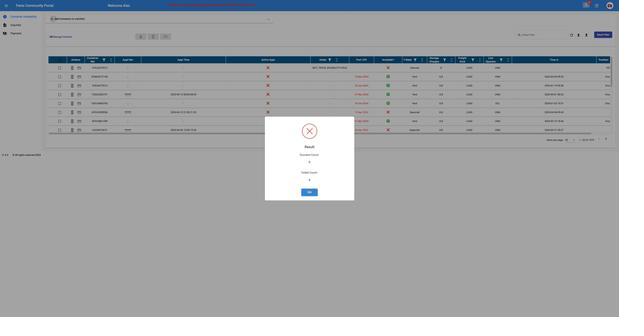 Task type: locate. For each thing, give the bounding box(es) containing it.
8 row from the top
[[48, 117, 620, 126]]

row
[[48, 56, 620, 64], [48, 64, 620, 73], [48, 73, 620, 81], [48, 81, 620, 90], [48, 90, 620, 99], [48, 99, 620, 108], [48, 108, 620, 117], [48, 117, 620, 126], [48, 126, 620, 135]]

3 column header from the left
[[115, 56, 141, 63]]

5 row from the top
[[48, 90, 620, 99]]

7 row from the top
[[48, 108, 620, 117]]

dialog
[[265, 117, 355, 201]]

delete image
[[139, 35, 143, 39]]

1 column header from the left
[[67, 56, 85, 63]]

column header
[[67, 56, 85, 63], [85, 56, 115, 63], [115, 56, 141, 63], [141, 56, 226, 63], [226, 56, 311, 63], [311, 56, 350, 63], [350, 56, 375, 63], [375, 56, 403, 63], [403, 56, 428, 63], [428, 56, 456, 63], [456, 56, 484, 63], [484, 56, 513, 63], [513, 56, 597, 63]]

1 row from the top
[[48, 56, 620, 64]]

6 row from the top
[[48, 99, 620, 108]]

navigation
[[0, 11, 42, 38]]

2 column header from the left
[[85, 56, 115, 63]]

5 column header from the left
[[226, 56, 311, 63]]

3 row from the top
[[48, 73, 620, 81]]

grid
[[48, 56, 620, 135]]

2 row from the top
[[48, 64, 620, 73]]

cell
[[597, 108, 620, 117], [226, 117, 311, 126], [311, 117, 350, 126], [226, 126, 311, 135], [311, 126, 350, 135], [597, 126, 620, 135]]

4 column header from the left
[[141, 56, 226, 63]]

no color image
[[585, 3, 589, 7], [4, 4, 8, 8], [3, 15, 7, 19], [3, 31, 7, 36], [585, 33, 589, 37], [164, 35, 168, 39], [102, 58, 106, 62], [109, 58, 113, 62], [328, 58, 332, 62], [335, 58, 339, 62], [414, 58, 418, 62], [500, 58, 504, 62], [507, 58, 511, 62], [70, 84, 74, 88], [77, 84, 81, 88], [77, 93, 81, 97], [77, 102, 81, 106], [70, 111, 74, 115], [70, 120, 74, 124], [70, 129, 74, 133], [598, 137, 602, 141], [605, 137, 609, 141]]

9 column header from the left
[[403, 56, 428, 63]]

no color image
[[595, 4, 600, 8], [3, 23, 7, 27], [518, 33, 523, 37], [570, 33, 575, 37], [577, 33, 581, 37], [49, 35, 53, 39], [151, 35, 156, 39], [421, 58, 425, 62], [443, 58, 447, 62], [450, 58, 454, 62], [472, 58, 476, 62], [479, 58, 483, 62], [611, 58, 615, 62], [70, 66, 74, 70], [77, 66, 81, 70], [70, 75, 74, 79], [77, 75, 81, 79], [70, 93, 74, 97], [70, 102, 74, 106], [77, 111, 81, 115], [77, 120, 81, 124], [77, 129, 81, 133]]



Task type: describe. For each thing, give the bounding box(es) containing it.
8 column header from the left
[[375, 56, 403, 63]]

7 column header from the left
[[350, 56, 375, 63]]

9 row from the top
[[48, 126, 620, 135]]

Global Watchlist Filter field
[[523, 34, 567, 37]]

11 column header from the left
[[456, 56, 484, 63]]

4 row from the top
[[48, 81, 620, 90]]

10 column header from the left
[[428, 56, 456, 63]]

12 column header from the left
[[484, 56, 513, 63]]

6 column header from the left
[[311, 56, 350, 63]]

13 column header from the left
[[513, 56, 597, 63]]



Task type: vqa. For each thing, say whether or not it's contained in the screenshot.
UNFOLD_MORE for Holds
no



